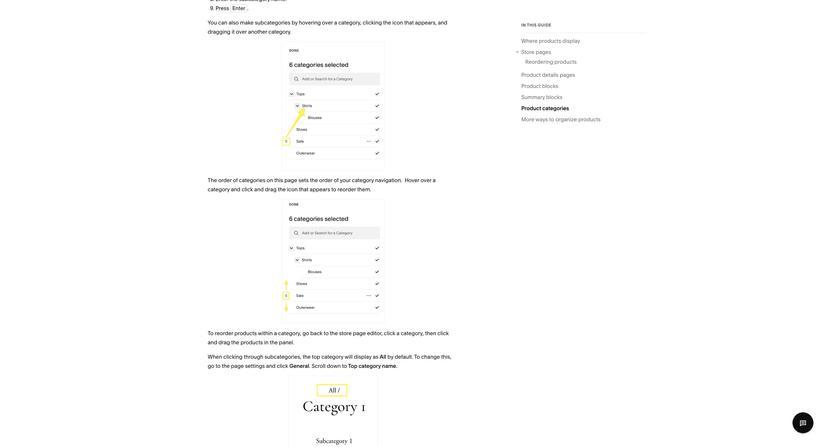 Task type: vqa. For each thing, say whether or not it's contained in the screenshot.
"reorder"
yes



Task type: locate. For each thing, give the bounding box(es) containing it.
0 vertical spatial blocks
[[542, 83, 559, 90]]

reorder
[[338, 186, 356, 193], [215, 330, 233, 337]]

reorder down your
[[338, 186, 356, 193]]

0 horizontal spatial page
[[231, 363, 244, 370]]

a right hovering
[[334, 19, 337, 26]]

blocks inside "product blocks" link
[[542, 83, 559, 90]]

0 horizontal spatial order
[[218, 177, 232, 184]]

and inside you can also make subcategories by hovering over a category, clicking the icon that appears, and dragging it over another category.
[[438, 19, 448, 26]]

drag up when
[[219, 339, 230, 346]]

0 vertical spatial this
[[527, 23, 537, 28]]

2 horizontal spatial over
[[421, 177, 432, 184]]

drag
[[265, 186, 277, 193], [219, 339, 230, 346]]

0 horizontal spatial that
[[299, 186, 309, 193]]

to inside by default. to change this, go to the page settings and click
[[414, 354, 420, 360]]

page inside the order of categories on this page sets the order of your category navigation.  hover over a category and click and drag the icon that appears to reorder them.
[[285, 177, 297, 184]]

1 vertical spatial reorder
[[215, 330, 233, 337]]

0 vertical spatial to
[[208, 330, 214, 337]]

0 vertical spatial pages
[[536, 49, 551, 55]]

1 horizontal spatial go
[[303, 330, 309, 337]]

order right the
[[218, 177, 232, 184]]

0 vertical spatial go
[[303, 330, 309, 337]]

0 horizontal spatial icon
[[287, 186, 298, 193]]

to reorder products within a category, go back to the store page editor, click a category, then click and drag the products in the panel.
[[208, 330, 449, 346]]

settings
[[245, 363, 265, 370]]

icon left 'appears,'
[[392, 19, 403, 26]]

press enter .
[[216, 5, 249, 12]]

1 horizontal spatial clicking
[[363, 19, 382, 26]]

0 horizontal spatial over
[[236, 29, 247, 35]]

0 horizontal spatial drag
[[219, 339, 230, 346]]

to inside to reorder products within a category, go back to the store page editor, click a category, then click and drag the products in the panel.
[[208, 330, 214, 337]]

0 vertical spatial over
[[322, 19, 333, 26]]

category down as
[[359, 363, 381, 370]]

to right default.
[[414, 354, 420, 360]]

1 vertical spatial by
[[388, 354, 394, 360]]

the
[[208, 177, 217, 184]]

display up store pages dropdown button
[[563, 38, 580, 44]]

product for product details pages
[[522, 72, 541, 78]]

1 vertical spatial that
[[299, 186, 309, 193]]

the inside you can also make subcategories by hovering over a category, clicking the icon that appears, and dragging it over another category.
[[383, 19, 391, 26]]

0 vertical spatial that
[[404, 19, 414, 26]]

when clicking through subcategories, the top category will display as all
[[208, 354, 386, 360]]

1 vertical spatial over
[[236, 29, 247, 35]]

. down default.
[[396, 363, 397, 370]]

1 product from the top
[[522, 72, 541, 78]]

to right "ways"
[[549, 116, 554, 123]]

1 horizontal spatial over
[[322, 19, 333, 26]]

1 horizontal spatial categories
[[543, 105, 569, 112]]

that
[[404, 19, 414, 26], [299, 186, 309, 193]]

over right it
[[236, 29, 247, 35]]

on
[[267, 177, 273, 184]]

0 horizontal spatial to
[[208, 330, 214, 337]]

0 vertical spatial categories
[[543, 105, 569, 112]]

dragging
[[208, 29, 231, 35]]

blocks for product blocks
[[542, 83, 559, 90]]

products up the through
[[241, 339, 263, 346]]

2 vertical spatial page
[[231, 363, 244, 370]]

change
[[421, 354, 440, 360]]

pages right the details
[[560, 72, 575, 78]]

1 horizontal spatial page
[[285, 177, 297, 184]]

this inside the order of categories on this page sets the order of your category navigation.  hover over a category and click and drag the icon that appears to reorder them.
[[274, 177, 283, 184]]

order up appears
[[319, 177, 333, 184]]

go inside by default. to change this, go to the page settings and click
[[208, 363, 214, 370]]

another
[[248, 29, 267, 35]]

in this guide
[[522, 23, 552, 28]]

click inside by default. to change this, go to the page settings and click
[[277, 363, 288, 370]]

this right on
[[274, 177, 283, 184]]

1 horizontal spatial by
[[388, 354, 394, 360]]

1 vertical spatial pages
[[560, 72, 575, 78]]

1 vertical spatial icon
[[287, 186, 298, 193]]

and
[[438, 19, 448, 26], [231, 186, 240, 193], [254, 186, 264, 193], [208, 339, 217, 346], [266, 363, 276, 370]]

blocks inside summary blocks link
[[546, 94, 563, 101]]

press
[[216, 5, 229, 12]]

it
[[232, 29, 235, 35]]

2 vertical spatial product
[[522, 105, 541, 112]]

blocks
[[542, 83, 559, 90], [546, 94, 563, 101]]

display left as
[[354, 354, 372, 360]]

page left settings
[[231, 363, 244, 370]]

reorder inside to reorder products within a category, go back to the store page editor, click a category, then click and drag the products in the panel.
[[215, 330, 233, 337]]

page right store
[[353, 330, 366, 337]]

a right "hover"
[[433, 177, 436, 184]]

2 horizontal spatial .
[[396, 363, 397, 370]]

category up down
[[322, 354, 344, 360]]

that left 'appears,'
[[404, 19, 414, 26]]

1 vertical spatial to
[[414, 354, 420, 360]]

0 vertical spatial clicking
[[363, 19, 382, 26]]

go
[[303, 330, 309, 337], [208, 363, 214, 370]]

where products display
[[522, 38, 580, 44]]

to right back
[[324, 330, 329, 337]]

3 product from the top
[[522, 105, 541, 112]]

product blocks
[[522, 83, 559, 90]]

go left back
[[303, 330, 309, 337]]

page left sets
[[285, 177, 297, 184]]

categories left on
[[239, 177, 266, 184]]

category up them.
[[352, 177, 374, 184]]

1 horizontal spatial display
[[563, 38, 580, 44]]

0 horizontal spatial this
[[274, 177, 283, 184]]

to right appears
[[331, 186, 336, 193]]

1 vertical spatial categories
[[239, 177, 266, 184]]

the inside by default. to change this, go to the page settings and click
[[222, 363, 230, 370]]

icon inside you can also make subcategories by hovering over a category, clicking the icon that appears, and dragging it over another category.
[[392, 19, 403, 26]]

0 horizontal spatial reorder
[[215, 330, 233, 337]]

that down sets
[[299, 186, 309, 193]]

0 vertical spatial page
[[285, 177, 297, 184]]

1 vertical spatial clicking
[[223, 354, 243, 360]]

0 horizontal spatial of
[[233, 177, 238, 184]]

blocks for summary blocks
[[546, 94, 563, 101]]

0 horizontal spatial categories
[[239, 177, 266, 184]]

to
[[208, 330, 214, 337], [414, 354, 420, 360]]

reorder_categories_1.png image
[[282, 200, 385, 324]]

category down the
[[208, 186, 230, 193]]

2 horizontal spatial category,
[[401, 330, 424, 337]]

blocks down product details pages link
[[542, 83, 559, 90]]

pages up reordering
[[536, 49, 551, 55]]

category
[[352, 177, 374, 184], [208, 186, 230, 193], [322, 354, 344, 360], [359, 363, 381, 370]]

product blocks link
[[522, 82, 559, 93]]

product categories
[[522, 105, 569, 112]]

1 horizontal spatial icon
[[392, 19, 403, 26]]

0 vertical spatial reorder
[[338, 186, 356, 193]]

guide
[[538, 23, 552, 28]]

1 of from the left
[[233, 177, 238, 184]]

0 vertical spatial icon
[[392, 19, 403, 26]]

of right the
[[233, 177, 238, 184]]

0 vertical spatial by
[[292, 19, 298, 26]]

store
[[522, 49, 535, 55]]

a
[[334, 19, 337, 26], [433, 177, 436, 184], [274, 330, 277, 337], [397, 330, 400, 337]]

panel.
[[279, 339, 294, 346]]

by left hovering
[[292, 19, 298, 26]]

reordering products
[[525, 59, 577, 65]]

store
[[339, 330, 352, 337]]

by right all
[[388, 354, 394, 360]]

1 horizontal spatial drag
[[265, 186, 277, 193]]

2 vertical spatial over
[[421, 177, 432, 184]]

1 vertical spatial drag
[[219, 339, 230, 346]]

the
[[383, 19, 391, 26], [310, 177, 318, 184], [278, 186, 286, 193], [330, 330, 338, 337], [231, 339, 239, 346], [270, 339, 278, 346], [303, 354, 311, 360], [222, 363, 230, 370]]

a right editor,
[[397, 330, 400, 337]]

of left your
[[334, 177, 339, 184]]

this right in
[[527, 23, 537, 28]]

0 vertical spatial product
[[522, 72, 541, 78]]

product
[[522, 72, 541, 78], [522, 83, 541, 90], [522, 105, 541, 112]]

categories up more ways to organize products
[[543, 105, 569, 112]]

over right "hover"
[[421, 177, 432, 184]]

2 of from the left
[[334, 177, 339, 184]]

1 horizontal spatial of
[[334, 177, 339, 184]]

within
[[258, 330, 273, 337]]

reorder up when
[[215, 330, 233, 337]]

categories
[[543, 105, 569, 112], [239, 177, 266, 184]]

page inside to reorder products within a category, go back to the store page editor, click a category, then click and drag the products in the panel.
[[353, 330, 366, 337]]

. left scroll
[[309, 363, 310, 370]]

category,
[[339, 19, 362, 26], [278, 330, 301, 337], [401, 330, 424, 337]]

click
[[242, 186, 253, 193], [384, 330, 395, 337], [438, 330, 449, 337], [277, 363, 288, 370]]

and inside to reorder products within a category, go back to the store page editor, click a category, then click and drag the products in the panel.
[[208, 339, 217, 346]]

product up product blocks
[[522, 72, 541, 78]]

2 horizontal spatial page
[[353, 330, 366, 337]]

2 product from the top
[[522, 83, 541, 90]]

icon left appears
[[287, 186, 298, 193]]

category.
[[269, 29, 292, 35]]

0 horizontal spatial go
[[208, 363, 214, 370]]

products down store pages dropdown button
[[555, 59, 577, 65]]

you can also make subcategories by hovering over a category, clicking the icon that appears, and dragging it over another category.
[[208, 19, 448, 35]]

over right hovering
[[322, 19, 333, 26]]

to down when
[[216, 363, 221, 370]]

1 horizontal spatial pages
[[560, 72, 575, 78]]

of
[[233, 177, 238, 184], [334, 177, 339, 184]]

1 horizontal spatial to
[[414, 354, 420, 360]]

product up summary
[[522, 83, 541, 90]]

1 vertical spatial this
[[274, 177, 283, 184]]

1 vertical spatial display
[[354, 354, 372, 360]]

make
[[240, 19, 254, 26]]

.
[[247, 5, 249, 12], [309, 363, 310, 370], [396, 363, 397, 370]]

. right enter
[[247, 5, 249, 12]]

1 vertical spatial page
[[353, 330, 366, 337]]

product down summary
[[522, 105, 541, 112]]

0 horizontal spatial by
[[292, 19, 298, 26]]

1 vertical spatial go
[[208, 363, 214, 370]]

1 vertical spatial product
[[522, 83, 541, 90]]

to up when
[[208, 330, 214, 337]]

drag down on
[[265, 186, 277, 193]]

you
[[208, 19, 217, 26]]

ways
[[536, 116, 548, 123]]

back
[[310, 330, 323, 337]]

a inside the order of categories on this page sets the order of your category navigation.  hover over a category and click and drag the icon that appears to reorder them.
[[433, 177, 436, 184]]

1 horizontal spatial this
[[527, 23, 537, 28]]

go down when
[[208, 363, 214, 370]]

products
[[539, 38, 561, 44], [555, 59, 577, 65], [578, 116, 601, 123], [235, 330, 257, 337], [241, 339, 263, 346]]

when
[[208, 354, 222, 360]]

pages
[[536, 49, 551, 55], [560, 72, 575, 78]]

1 horizontal spatial reorder
[[338, 186, 356, 193]]

0 vertical spatial display
[[563, 38, 580, 44]]

more ways to organize products link
[[522, 115, 601, 126]]

by inside by default. to change this, go to the page settings and click
[[388, 354, 394, 360]]

blocks up product categories
[[546, 94, 563, 101]]

0 vertical spatial drag
[[265, 186, 277, 193]]

by
[[292, 19, 298, 26], [388, 354, 394, 360]]

page
[[285, 177, 297, 184], [353, 330, 366, 337], [231, 363, 244, 370]]

order
[[218, 177, 232, 184], [319, 177, 333, 184]]

top
[[312, 354, 320, 360]]

over
[[322, 19, 333, 26], [236, 29, 247, 35], [421, 177, 432, 184]]

clicking
[[363, 19, 382, 26], [223, 354, 243, 360]]

this
[[527, 23, 537, 28], [274, 177, 283, 184]]

the order of categories on this page sets the order of your category navigation.  hover over a category and click and drag the icon that appears to reorder them.
[[208, 177, 436, 193]]

editor,
[[367, 330, 383, 337]]

summary
[[522, 94, 545, 101]]

1 horizontal spatial order
[[319, 177, 333, 184]]

1 horizontal spatial category,
[[339, 19, 362, 26]]

to inside by default. to change this, go to the page settings and click
[[216, 363, 221, 370]]

1 vertical spatial blocks
[[546, 94, 563, 101]]

general
[[289, 363, 309, 370]]

to left top
[[342, 363, 347, 370]]

1 horizontal spatial that
[[404, 19, 414, 26]]

subcategories,
[[265, 354, 301, 360]]

display
[[563, 38, 580, 44], [354, 354, 372, 360]]

where
[[522, 38, 538, 44]]

0 horizontal spatial pages
[[536, 49, 551, 55]]

where products display link
[[522, 36, 580, 47]]



Task type: describe. For each thing, give the bounding box(es) containing it.
drag inside the order of categories on this page sets the order of your category navigation.  hover over a category and click and drag the icon that appears to reorder them.
[[265, 186, 277, 193]]

and inside by default. to change this, go to the page settings and click
[[266, 363, 276, 370]]

products left within
[[235, 330, 257, 337]]

0 horizontal spatial display
[[354, 354, 372, 360]]

reordering products link
[[525, 57, 577, 69]]

reordering
[[525, 59, 553, 65]]

1 horizontal spatial .
[[309, 363, 310, 370]]

general . scroll down to top category name .
[[289, 363, 397, 370]]

top_category_name.png image
[[289, 376, 378, 447]]

then
[[425, 330, 436, 337]]

summary blocks link
[[522, 93, 563, 104]]

them.
[[357, 186, 371, 193]]

hover
[[405, 177, 420, 184]]

0 horizontal spatial category,
[[278, 330, 301, 337]]

appears,
[[415, 19, 437, 26]]

can
[[218, 19, 227, 26]]

summary blocks
[[522, 94, 563, 101]]

go inside to reorder products within a category, go back to the store page editor, click a category, then click and drag the products in the panel.
[[303, 330, 309, 337]]

default.
[[395, 354, 413, 360]]

product details pages
[[522, 72, 575, 78]]

details
[[542, 72, 559, 78]]

over inside the order of categories on this page sets the order of your category navigation.  hover over a category and click and drag the icon that appears to reorder them.
[[421, 177, 432, 184]]

appears
[[310, 186, 330, 193]]

products right organize
[[578, 116, 601, 123]]

a inside you can also make subcategories by hovering over a category, clicking the icon that appears, and dragging it over another category.
[[334, 19, 337, 26]]

subcategories
[[255, 19, 291, 26]]

category, inside you can also make subcategories by hovering over a category, clicking the icon that appears, and dragging it over another category.
[[339, 19, 362, 26]]

1 order from the left
[[218, 177, 232, 184]]

clicking inside you can also make subcategories by hovering over a category, clicking the icon that appears, and dragging it over another category.
[[363, 19, 382, 26]]

product for product blocks
[[522, 83, 541, 90]]

down
[[327, 363, 341, 370]]

also
[[229, 19, 239, 26]]

organize
[[556, 116, 577, 123]]

store pages link
[[522, 47, 646, 57]]

page inside by default. to change this, go to the page settings and click
[[231, 363, 244, 370]]

0 horizontal spatial clicking
[[223, 354, 243, 360]]

categories inside the order of categories on this page sets the order of your category navigation.  hover over a category and click and drag the icon that appears to reorder them.
[[239, 177, 266, 184]]

will
[[345, 354, 353, 360]]

that inside you can also make subcategories by hovering over a category, clicking the icon that appears, and dragging it over another category.
[[404, 19, 414, 26]]

by inside you can also make subcategories by hovering over a category, clicking the icon that appears, and dragging it over another category.
[[292, 19, 298, 26]]

that inside the order of categories on this page sets the order of your category navigation.  hover over a category and click and drag the icon that appears to reorder them.
[[299, 186, 309, 193]]

more
[[522, 116, 535, 123]]

drag inside to reorder products within a category, go back to the store page editor, click a category, then click and drag the products in the panel.
[[219, 339, 230, 346]]

to inside the order of categories on this page sets the order of your category navigation.  hover over a category and click and drag the icon that appears to reorder them.
[[331, 186, 336, 193]]

more ways to organize products
[[522, 116, 601, 123]]

icon inside the order of categories on this page sets the order of your category navigation.  hover over a category and click and drag the icon that appears to reorder them.
[[287, 186, 298, 193]]

store pages
[[522, 49, 551, 55]]

click inside the order of categories on this page sets the order of your category navigation.  hover over a category and click and drag the icon that appears to reorder them.
[[242, 186, 253, 193]]

a right within
[[274, 330, 277, 337]]

hovering
[[299, 19, 321, 26]]

products down guide
[[539, 38, 561, 44]]

create_subcategory.png image
[[282, 42, 385, 171]]

sets
[[299, 177, 309, 184]]

through
[[244, 354, 263, 360]]

name
[[382, 363, 396, 370]]

pages inside 'link'
[[536, 49, 551, 55]]

all
[[380, 354, 386, 360]]

product for product categories
[[522, 105, 541, 112]]

top
[[348, 363, 358, 370]]

product categories link
[[522, 104, 569, 115]]

enter
[[232, 5, 245, 12]]

as
[[373, 354, 379, 360]]

in
[[522, 23, 526, 28]]

0 horizontal spatial .
[[247, 5, 249, 12]]

your
[[340, 177, 351, 184]]

in
[[264, 339, 269, 346]]

this,
[[441, 354, 451, 360]]

by default. to change this, go to the page settings and click
[[208, 354, 451, 370]]

store pages button
[[514, 47, 646, 57]]

scroll
[[312, 363, 326, 370]]

2 order from the left
[[319, 177, 333, 184]]

product details pages link
[[522, 71, 575, 82]]

reorder inside the order of categories on this page sets the order of your category navigation.  hover over a category and click and drag the icon that appears to reorder them.
[[338, 186, 356, 193]]

to inside to reorder products within a category, go back to the store page editor, click a category, then click and drag the products in the panel.
[[324, 330, 329, 337]]



